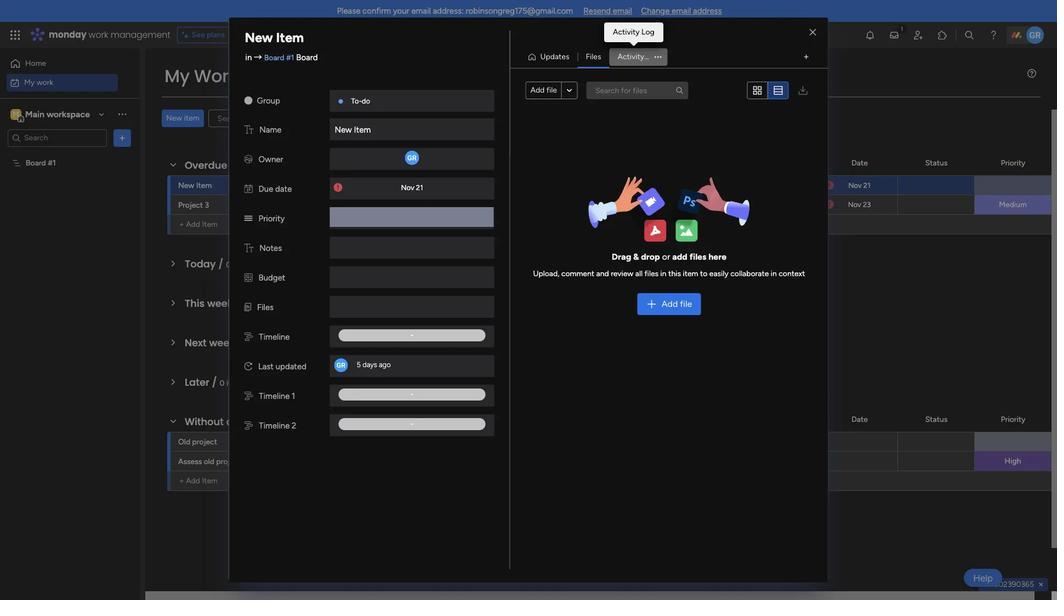 Task type: vqa. For each thing, say whether or not it's contained in the screenshot.
or
yes



Task type: describe. For each thing, give the bounding box(es) containing it.
last
[[258, 362, 274, 372]]

nov for the rightmost v2 overdue deadline icon
[[849, 181, 862, 190]]

overdue
[[185, 159, 227, 172]]

dapulse text column image for notes
[[244, 244, 253, 253]]

medium
[[999, 200, 1027, 210]]

Search in workspace field
[[23, 132, 92, 144]]

→
[[254, 52, 262, 62]]

comment
[[562, 269, 595, 278]]

group
[[257, 96, 280, 106]]

1
[[292, 392, 295, 401]]

0 inside later / 0 items
[[220, 379, 225, 388]]

0 inside the next week / 0 items
[[245, 340, 250, 349]]

my work
[[165, 64, 238, 88]]

new item
[[166, 114, 200, 123]]

v2 file column image
[[244, 303, 251, 313]]

owner
[[259, 155, 283, 165]]

0 vertical spatial activity log
[[613, 27, 655, 37]]

change
[[641, 6, 670, 16]]

budget
[[259, 273, 285, 283]]

0 inside this week / 0 items
[[243, 300, 248, 309]]

Filter dashboard by text search field
[[208, 110, 311, 127]]

inbox image
[[889, 30, 900, 41]]

board inside list box
[[26, 158, 46, 168]]

address:
[[433, 6, 464, 16]]

main
[[25, 109, 44, 119]]

dapulse date column image
[[244, 184, 253, 194]]

help image
[[988, 30, 999, 41]]

activity inside button
[[618, 52, 645, 61]]

high
[[1005, 457, 1022, 466]]

#1 inside list box
[[48, 158, 56, 168]]

resend
[[584, 6, 611, 16]]

0 inside today / 0 items
[[226, 261, 231, 270]]

overdue / 2 items
[[185, 159, 263, 172]]

id: 302390365 element
[[979, 579, 1049, 592]]

2 + from the top
[[179, 477, 184, 486]]

add
[[673, 252, 688, 262]]

/ left v2 file column image
[[236, 297, 241, 310]]

/ right today
[[218, 257, 223, 271]]

management
[[111, 29, 170, 41]]

to-do inside new item dialog
[[351, 97, 370, 105]]

files for all
[[645, 269, 659, 278]]

&
[[634, 252, 639, 262]]

assess
[[178, 457, 202, 467]]

plans
[[207, 30, 225, 39]]

1 + from the top
[[179, 220, 184, 229]]

week for this
[[207, 297, 233, 310]]

email for change email address
[[672, 6, 691, 16]]

status for /
[[926, 415, 948, 424]]

work
[[194, 64, 238, 88]]

#1 inside in → board #1 board
[[286, 53, 294, 62]]

/ down timeline 1
[[261, 415, 266, 429]]

activity log button
[[610, 48, 668, 66]]

1 horizontal spatial in
[[661, 269, 667, 278]]

timeline for timeline 1
[[259, 392, 290, 401]]

1 vertical spatial date
[[236, 415, 259, 429]]

drop
[[641, 252, 660, 262]]

m
[[13, 109, 19, 119]]

this
[[669, 269, 681, 278]]

customize
[[414, 114, 451, 123]]

2 vertical spatial do
[[689, 201, 697, 210]]

last updated
[[258, 362, 307, 372]]

timeline 1
[[259, 392, 295, 401]]

nov 23
[[848, 201, 871, 209]]

item down "3"
[[202, 220, 218, 229]]

21 for the rightmost v2 overdue deadline icon
[[864, 181, 871, 190]]

board #1 link
[[264, 53, 294, 62]]

add view image
[[804, 53, 809, 61]]

updates button
[[524, 48, 578, 66]]

see
[[192, 30, 205, 39]]

log inside button
[[646, 52, 659, 61]]

work for monday
[[89, 29, 108, 41]]

my work
[[24, 78, 53, 87]]

please
[[337, 6, 361, 16]]

days
[[363, 361, 377, 369]]

see plans button
[[177, 27, 230, 43]]

gallery layout group
[[747, 82, 789, 100]]

help button
[[964, 569, 1003, 587]]

workspace
[[47, 109, 90, 119]]

project
[[178, 201, 203, 210]]

context
[[779, 269, 805, 278]]

1 email from the left
[[412, 6, 431, 16]]

robinsongreg175@gmail.com
[[466, 6, 573, 16]]

see plans
[[192, 30, 225, 39]]

item up "3"
[[196, 181, 212, 190]]

project
[[192, 438, 217, 447]]

v2 pulse updated log image
[[244, 362, 252, 372]]

old
[[204, 457, 214, 467]]

updated
[[276, 362, 307, 372]]

search everything image
[[964, 30, 975, 41]]

dapulse text column image for name
[[244, 125, 253, 135]]

2 inside without a date / 2 items
[[269, 418, 273, 428]]

2 vertical spatial new item
[[178, 181, 212, 190]]

files for add
[[690, 252, 707, 262]]

customize button
[[396, 110, 455, 127]]

address
[[693, 6, 722, 16]]

and
[[596, 269, 609, 278]]

date for items
[[852, 158, 868, 168]]

0 vertical spatial file
[[547, 86, 557, 95]]

items inside the next week / 0 items
[[252, 340, 271, 349]]

priority for items
[[1001, 158, 1026, 168]]

0 horizontal spatial add file button
[[526, 82, 562, 99]]

my for my work
[[165, 64, 190, 88]]

5
[[357, 361, 361, 369]]

items inside later / 0 items
[[226, 379, 245, 388]]

workspace image
[[10, 108, 21, 120]]

new up 'project'
[[178, 181, 194, 190]]

notifications image
[[865, 30, 876, 41]]

progress
[[248, 457, 278, 467]]

add down updates button
[[531, 86, 545, 95]]

today / 0 items
[[185, 257, 252, 271]]

item down 'done'
[[354, 125, 371, 135]]

updates
[[541, 52, 570, 61]]

1 vertical spatial to-do
[[678, 182, 697, 190]]

nov 21 for the rightmost v2 overdue deadline icon
[[849, 181, 871, 190]]

v2 status image
[[244, 214, 253, 224]]

select product image
[[10, 30, 21, 41]]

1 vertical spatial new item
[[335, 125, 371, 135]]

nov 21 for the left v2 overdue deadline icon
[[401, 183, 423, 192]]

collaborate
[[731, 269, 769, 278]]

timeline for timeline
[[259, 332, 290, 342]]

priority for /
[[1001, 415, 1026, 424]]

due date
[[259, 184, 292, 194]]

2 vertical spatial to-do
[[678, 201, 697, 210]]

dapulse numbers column image
[[244, 273, 253, 283]]

later
[[185, 376, 209, 389]]

new item dialog
[[0, 0, 1057, 601]]

later / 0 items
[[185, 376, 245, 389]]

v2 multiple person column image
[[244, 155, 253, 165]]

302390365
[[995, 580, 1034, 590]]

main workspace
[[25, 109, 90, 119]]

board inside in → board #1 board
[[264, 53, 284, 62]]

to
[[700, 269, 708, 278]]

hide
[[336, 114, 352, 123]]

drag & drop or add files here
[[612, 252, 727, 262]]

monday work management
[[49, 29, 170, 41]]

item inside button
[[184, 114, 200, 123]]

2 horizontal spatial board
[[296, 52, 318, 62]]

0 vertical spatial log
[[642, 27, 655, 37]]

files button
[[578, 48, 610, 66]]

v2 sun image
[[244, 96, 253, 106]]

project 3
[[178, 201, 209, 210]]



Task type: locate. For each thing, give the bounding box(es) containing it.
assess old project's progress
[[178, 457, 278, 467]]

1 vertical spatial add file
[[662, 299, 692, 309]]

0 vertical spatial add file
[[531, 86, 557, 95]]

work right monday at the left of page
[[89, 29, 108, 41]]

items down dapulse numbers column icon
[[250, 300, 269, 309]]

1 vertical spatial week
[[209, 336, 235, 350]]

0 horizontal spatial files
[[257, 303, 274, 313]]

21
[[864, 181, 871, 190], [416, 183, 423, 192]]

1 horizontal spatial add file button
[[638, 293, 701, 315]]

board
[[296, 52, 318, 62], [264, 53, 284, 62], [26, 158, 46, 168]]

dapulse text column image left name
[[244, 125, 253, 135]]

next week / 0 items
[[185, 336, 271, 350]]

timeline for timeline 2
[[259, 421, 290, 431]]

file
[[547, 86, 557, 95], [680, 299, 692, 309]]

nov for v2 overdue deadline image
[[848, 201, 862, 209]]

1 horizontal spatial add file
[[662, 299, 692, 309]]

timeline up last updated
[[259, 332, 290, 342]]

work inside "button"
[[37, 78, 53, 87]]

1 dapulse timeline column image from the top
[[244, 332, 253, 342]]

priority right v2 status icon
[[259, 214, 285, 224]]

v2 overdue deadline image
[[825, 180, 834, 191], [334, 182, 343, 193]]

0 horizontal spatial my
[[24, 78, 35, 87]]

item up in → board #1 board
[[276, 30, 304, 46]]

due
[[259, 184, 273, 194]]

2 horizontal spatial new item
[[335, 125, 371, 135]]

+ add item
[[179, 220, 218, 229], [179, 477, 218, 486]]

my work button
[[7, 74, 118, 91]]

2
[[238, 162, 242, 171], [269, 418, 273, 428], [292, 421, 296, 431]]

23
[[863, 201, 871, 209]]

this
[[185, 297, 205, 310]]

board down search in workspace field on the left top
[[26, 158, 46, 168]]

2 inside overdue / 2 items
[[238, 162, 242, 171]]

file down this
[[680, 299, 692, 309]]

0 vertical spatial date
[[852, 158, 868, 168]]

#1 right "→" at the left
[[286, 53, 294, 62]]

1 vertical spatial to-
[[678, 182, 689, 190]]

files right updates
[[586, 52, 601, 61]]

activity log right files button
[[618, 52, 659, 61]]

0 vertical spatial work
[[89, 29, 108, 41]]

old project
[[178, 438, 217, 447]]

email right 'change'
[[672, 6, 691, 16]]

item down my work
[[184, 114, 200, 123]]

date for /
[[852, 415, 868, 424]]

2 date from the top
[[852, 415, 868, 424]]

in → board #1 board
[[245, 52, 318, 62]]

0 horizontal spatial #1
[[48, 158, 56, 168]]

21 inside new item dialog
[[416, 183, 423, 192]]

2 dapulse text column image from the top
[[244, 244, 253, 253]]

0 vertical spatial dapulse text column image
[[244, 125, 253, 135]]

2 horizontal spatial in
[[771, 269, 777, 278]]

greg robinson image
[[1027, 26, 1044, 44]]

1 horizontal spatial work
[[89, 29, 108, 41]]

my
[[165, 64, 190, 88], [24, 78, 35, 87]]

files right v2 file column image
[[257, 303, 274, 313]]

files right all
[[645, 269, 659, 278]]

priority
[[1001, 158, 1026, 168], [259, 214, 285, 224], [1001, 415, 1026, 424]]

activity
[[613, 27, 640, 37], [618, 52, 645, 61]]

2 email from the left
[[613, 6, 632, 16]]

activity log inside button
[[618, 52, 659, 61]]

nov inside new item dialog
[[401, 183, 414, 192]]

1 horizontal spatial date
[[275, 184, 292, 194]]

0 vertical spatial week
[[207, 297, 233, 310]]

0 vertical spatial to-do
[[351, 97, 370, 105]]

0 vertical spatial to-
[[351, 97, 362, 105]]

0 horizontal spatial v2 overdue deadline image
[[334, 182, 343, 193]]

dapulse timeline column image
[[244, 332, 253, 342], [244, 392, 253, 401], [244, 421, 253, 431]]

add file down this
[[662, 299, 692, 309]]

1 vertical spatial log
[[646, 52, 659, 61]]

0 vertical spatial + add item
[[179, 220, 218, 229]]

1 + add item from the top
[[179, 220, 218, 229]]

3
[[205, 201, 209, 210]]

in left this
[[661, 269, 667, 278]]

0 horizontal spatial file
[[547, 86, 557, 95]]

new up "→" at the left
[[245, 30, 273, 46]]

1 status from the top
[[926, 158, 948, 168]]

2 down 1
[[292, 421, 296, 431]]

my down home
[[24, 78, 35, 87]]

None search field
[[587, 82, 689, 99]]

without a date / 2 items
[[185, 415, 294, 429]]

board #1
[[26, 158, 56, 168]]

1 vertical spatial item
[[683, 269, 698, 278]]

1 vertical spatial #1
[[48, 158, 56, 168]]

notes
[[260, 244, 282, 253]]

without
[[185, 415, 224, 429]]

nov 21 inside new item dialog
[[401, 183, 423, 192]]

add down assess
[[186, 477, 200, 486]]

invite members image
[[913, 30, 924, 41]]

change email address
[[641, 6, 722, 16]]

date
[[275, 184, 292, 194], [236, 415, 259, 429]]

home button
[[7, 55, 118, 72]]

dapulse timeline column image up without a date / 2 items
[[244, 392, 253, 401]]

+ add item down the project 3
[[179, 220, 218, 229]]

dapulse timeline column image for timeline 1
[[244, 392, 253, 401]]

0 vertical spatial date
[[275, 184, 292, 194]]

0 vertical spatial #1
[[286, 53, 294, 62]]

3 dapulse timeline column image from the top
[[244, 421, 253, 431]]

week for next
[[209, 336, 235, 350]]

items down timeline 1
[[275, 418, 294, 428]]

drag
[[612, 252, 631, 262]]

timeline 2
[[259, 421, 296, 431]]

my inside "button"
[[24, 78, 35, 87]]

2 + add item from the top
[[179, 477, 218, 486]]

email right your
[[412, 6, 431, 16]]

1 horizontal spatial 2
[[269, 418, 273, 428]]

dapulse timeline column image up 'v2 pulse updated log' icon
[[244, 332, 253, 342]]

new item down the hide
[[335, 125, 371, 135]]

upload,
[[533, 269, 560, 278]]

my left "work"
[[165, 64, 190, 88]]

1 horizontal spatial files
[[586, 52, 601, 61]]

0 vertical spatial files
[[690, 252, 707, 262]]

activity left options image
[[618, 52, 645, 61]]

None search field
[[208, 110, 311, 127]]

add down the project 3
[[186, 220, 200, 229]]

resend email link
[[584, 6, 632, 16]]

0 horizontal spatial 2
[[238, 162, 242, 171]]

1 vertical spatial activity log
[[618, 52, 659, 61]]

name
[[260, 125, 282, 135]]

workspace selection element
[[10, 108, 92, 122]]

1 horizontal spatial new item
[[245, 30, 304, 46]]

activity up activity log button
[[613, 27, 640, 37]]

easily
[[710, 269, 729, 278]]

1 vertical spatial dapulse timeline column image
[[244, 392, 253, 401]]

items inside overdue / 2 items
[[244, 162, 263, 171]]

items up dapulse date column icon at the left top of page
[[244, 162, 263, 171]]

apps image
[[937, 30, 948, 41]]

/ left v2 multiple person column icon
[[230, 159, 235, 172]]

nov for the left v2 overdue deadline icon
[[401, 183, 414, 192]]

2 timeline from the top
[[259, 392, 290, 401]]

items down 'v2 pulse updated log' icon
[[226, 379, 245, 388]]

21 for the left v2 overdue deadline icon
[[416, 183, 423, 192]]

do
[[362, 97, 370, 105], [689, 182, 697, 190], [689, 201, 697, 210]]

work down home
[[37, 78, 53, 87]]

0 horizontal spatial files
[[645, 269, 659, 278]]

#1 down search in workspace field on the left top
[[48, 158, 56, 168]]

board right board #1 link
[[296, 52, 318, 62]]

timeline left 1
[[259, 392, 290, 401]]

2 status from the top
[[926, 415, 948, 424]]

home
[[25, 59, 46, 68]]

0 horizontal spatial item
[[184, 114, 200, 123]]

change email address link
[[641, 6, 722, 16]]

1 vertical spatial priority
[[259, 214, 285, 224]]

date inside new item dialog
[[275, 184, 292, 194]]

1 horizontal spatial #1
[[286, 53, 294, 62]]

items inside today / 0 items
[[233, 261, 252, 270]]

0 vertical spatial +
[[179, 220, 184, 229]]

new inside button
[[166, 114, 182, 123]]

none search field inside new item dialog
[[587, 82, 689, 99]]

0 horizontal spatial nov 21
[[401, 183, 423, 192]]

0 vertical spatial add file button
[[526, 82, 562, 99]]

today
[[185, 257, 216, 271]]

item down old
[[202, 477, 218, 486]]

dapulse timeline column image right a
[[244, 421, 253, 431]]

2 vertical spatial priority
[[1001, 415, 1026, 424]]

week right this
[[207, 297, 233, 310]]

2 left v2 multiple person column icon
[[238, 162, 242, 171]]

new down my work
[[166, 114, 182, 123]]

to- inside new item dialog
[[351, 97, 362, 105]]

ago
[[379, 361, 391, 369]]

new down the hide
[[335, 125, 352, 135]]

0 vertical spatial timeline
[[259, 332, 290, 342]]

0
[[226, 261, 231, 270], [243, 300, 248, 309], [245, 340, 250, 349], [220, 379, 225, 388]]

to-do
[[351, 97, 370, 105], [678, 182, 697, 190], [678, 201, 697, 210]]

1 horizontal spatial 21
[[864, 181, 871, 190]]

a
[[226, 415, 233, 429]]

priority up high
[[1001, 415, 1026, 424]]

dapulse timeline column image for timeline 2
[[244, 421, 253, 431]]

week right next
[[209, 336, 235, 350]]

close image
[[810, 29, 816, 37]]

3 email from the left
[[672, 6, 691, 16]]

1 vertical spatial do
[[689, 182, 697, 190]]

item left to
[[683, 269, 698, 278]]

1 horizontal spatial email
[[613, 6, 632, 16]]

3 timeline from the top
[[259, 421, 290, 431]]

dapulse text column image left notes
[[244, 244, 253, 253]]

do inside new item dialog
[[362, 97, 370, 105]]

to-
[[351, 97, 362, 105], [678, 182, 689, 190], [678, 201, 689, 210]]

file down updates button
[[547, 86, 557, 95]]

dapulse timeline column image for timeline
[[244, 332, 253, 342]]

1 vertical spatial file
[[680, 299, 692, 309]]

status
[[926, 158, 948, 168], [926, 415, 948, 424]]

2 down timeline 1
[[269, 418, 273, 428]]

2 vertical spatial to-
[[678, 201, 689, 210]]

options image
[[650, 54, 666, 60]]

date right the due
[[275, 184, 292, 194]]

id:
[[983, 580, 993, 590]]

0 vertical spatial priority
[[1001, 158, 1026, 168]]

upload, comment and review all files in this item to easily collaborate in context
[[533, 269, 805, 278]]

1 horizontal spatial file
[[680, 299, 692, 309]]

1 vertical spatial files
[[645, 269, 659, 278]]

my for my work
[[24, 78, 35, 87]]

new item button
[[162, 110, 204, 127]]

or
[[662, 252, 670, 262]]

remove image
[[1037, 581, 1046, 590]]

0 horizontal spatial email
[[412, 6, 431, 16]]

2 dapulse timeline column image from the top
[[244, 392, 253, 401]]

1 vertical spatial add file button
[[638, 293, 701, 315]]

v2 overdue deadline image
[[825, 200, 834, 210]]

+ down 'project'
[[179, 220, 184, 229]]

files up to
[[690, 252, 707, 262]]

add
[[531, 86, 545, 95], [186, 220, 200, 229], [662, 299, 678, 309], [186, 477, 200, 486]]

your
[[393, 6, 410, 16]]

items up dapulse numbers column icon
[[233, 261, 252, 270]]

date
[[852, 158, 868, 168], [852, 415, 868, 424]]

1 horizontal spatial my
[[165, 64, 190, 88]]

this week / 0 items
[[185, 297, 269, 310]]

help
[[974, 573, 993, 584]]

2 horizontal spatial email
[[672, 6, 691, 16]]

1 horizontal spatial v2 overdue deadline image
[[825, 180, 834, 191]]

id: 302390365
[[983, 580, 1034, 590]]

0 vertical spatial files
[[586, 52, 601, 61]]

add file button down upload, comment and review all files in this item to easily collaborate in context
[[638, 293, 701, 315]]

1 dapulse text column image from the top
[[244, 125, 253, 135]]

items
[[373, 114, 392, 123], [244, 162, 263, 171], [233, 261, 252, 270], [250, 300, 269, 309], [252, 340, 271, 349], [226, 379, 245, 388], [275, 418, 294, 428]]

old
[[178, 438, 190, 447]]

0 horizontal spatial add file
[[531, 86, 557, 95]]

items inside this week / 0 items
[[250, 300, 269, 309]]

+ down assess
[[179, 477, 184, 486]]

activity log up activity log button
[[613, 27, 655, 37]]

status for items
[[926, 158, 948, 168]]

option
[[0, 153, 140, 155]]

search image
[[676, 86, 684, 95]]

items inside without a date / 2 items
[[275, 418, 294, 428]]

monday
[[49, 29, 86, 41]]

2 horizontal spatial 2
[[292, 421, 296, 431]]

email right resend
[[613, 6, 632, 16]]

add file button down updates button
[[526, 82, 562, 99]]

board right "→" at the left
[[264, 53, 284, 62]]

work for my
[[37, 78, 53, 87]]

+ add item down assess
[[179, 477, 218, 486]]

0 right later
[[220, 379, 225, 388]]

in left "→" at the left
[[245, 52, 252, 62]]

0 right today
[[226, 261, 231, 270]]

add file down updates button
[[531, 86, 557, 95]]

files inside button
[[586, 52, 601, 61]]

2 vertical spatial dapulse timeline column image
[[244, 421, 253, 431]]

hide done items
[[336, 114, 392, 123]]

+
[[179, 220, 184, 229], [179, 477, 184, 486]]

2 vertical spatial timeline
[[259, 421, 290, 431]]

1 vertical spatial +
[[179, 477, 184, 486]]

board #1 list box
[[0, 151, 140, 320]]

nov 21
[[849, 181, 871, 190], [401, 183, 423, 192]]

1 horizontal spatial item
[[683, 269, 698, 278]]

1 vertical spatial files
[[257, 303, 274, 313]]

1 vertical spatial work
[[37, 78, 53, 87]]

in left context
[[771, 269, 777, 278]]

0 up 'v2 pulse updated log' icon
[[245, 340, 250, 349]]

1 vertical spatial timeline
[[259, 392, 290, 401]]

1 horizontal spatial files
[[690, 252, 707, 262]]

confirm
[[363, 6, 391, 16]]

1 vertical spatial + add item
[[179, 477, 218, 486]]

items right 'done'
[[373, 114, 392, 123]]

/ down this week / 0 items at the left of the page
[[238, 336, 243, 350]]

please confirm your email address: robinsongreg175@gmail.com
[[337, 6, 573, 16]]

new item
[[245, 30, 304, 46], [335, 125, 371, 135], [178, 181, 212, 190]]

log
[[642, 27, 655, 37], [646, 52, 659, 61]]

next
[[185, 336, 207, 350]]

item inside dialog
[[683, 269, 698, 278]]

1 horizontal spatial board
[[264, 53, 284, 62]]

0 vertical spatial dapulse timeline column image
[[244, 332, 253, 342]]

1 vertical spatial activity
[[618, 52, 645, 61]]

0 horizontal spatial date
[[236, 415, 259, 429]]

/ right later
[[212, 376, 217, 389]]

0 horizontal spatial in
[[245, 52, 252, 62]]

add down upload, comment and review all files in this item to easily collaborate in context
[[662, 299, 678, 309]]

new item up board #1 link
[[245, 30, 304, 46]]

0 vertical spatial do
[[362, 97, 370, 105]]

nov
[[849, 181, 862, 190], [401, 183, 414, 192], [848, 201, 862, 209]]

1 date from the top
[[852, 158, 868, 168]]

email for resend email
[[613, 6, 632, 16]]

0 vertical spatial new item
[[245, 30, 304, 46]]

items up last
[[252, 340, 271, 349]]

1 vertical spatial status
[[926, 415, 948, 424]]

0 vertical spatial item
[[184, 114, 200, 123]]

1 vertical spatial dapulse text column image
[[244, 244, 253, 253]]

0 horizontal spatial board
[[26, 158, 46, 168]]

1 timeline from the top
[[259, 332, 290, 342]]

dapulse text column image
[[244, 125, 253, 135], [244, 244, 253, 253]]

priority inside new item dialog
[[259, 214, 285, 224]]

0 horizontal spatial new item
[[178, 181, 212, 190]]

0 horizontal spatial 21
[[416, 183, 423, 192]]

1 horizontal spatial nov 21
[[849, 181, 871, 190]]

project's
[[216, 457, 246, 467]]

done
[[354, 114, 371, 123]]

2 inside new item dialog
[[292, 421, 296, 431]]

5 days ago
[[357, 361, 391, 369]]

new item up the project 3
[[178, 181, 212, 190]]

0 vertical spatial activity
[[613, 27, 640, 37]]

0 horizontal spatial work
[[37, 78, 53, 87]]

0 vertical spatial status
[[926, 158, 948, 168]]

timeline down timeline 1
[[259, 421, 290, 431]]

0 down dapulse numbers column icon
[[243, 300, 248, 309]]

1 image
[[897, 22, 907, 35]]

1 vertical spatial date
[[852, 415, 868, 424]]

all
[[636, 269, 643, 278]]

date right a
[[236, 415, 259, 429]]

priority up medium
[[1001, 158, 1026, 168]]



